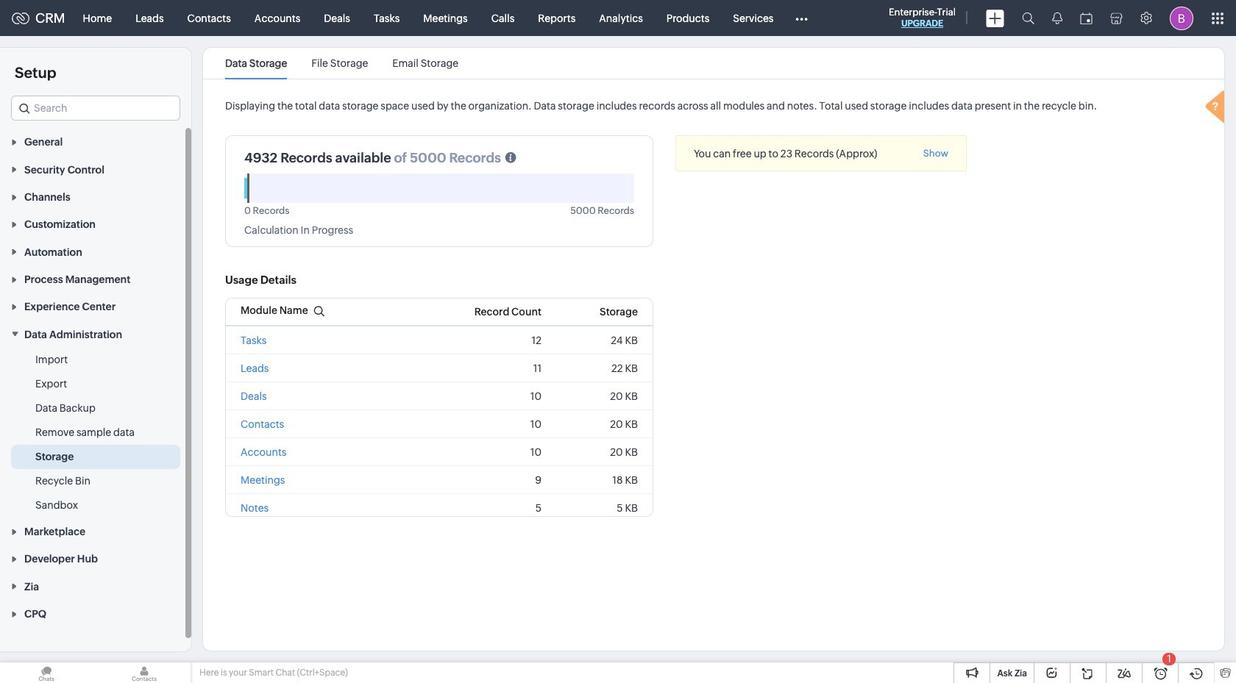 Task type: describe. For each thing, give the bounding box(es) containing it.
signals image
[[1052, 12, 1062, 24]]

Search text field
[[12, 96, 180, 120]]

Other Modules field
[[785, 6, 817, 30]]

calendar image
[[1080, 12, 1093, 24]]

signals element
[[1043, 0, 1071, 36]]

chats image
[[0, 663, 93, 684]]

logo image
[[12, 12, 29, 24]]

create menu image
[[986, 9, 1004, 27]]



Task type: vqa. For each thing, say whether or not it's contained in the screenshot.
Reports
no



Task type: locate. For each thing, give the bounding box(es) containing it.
None field
[[11, 96, 180, 121]]

region
[[0, 348, 191, 518]]

search image
[[1022, 12, 1035, 24]]

contacts image
[[98, 663, 191, 684]]

profile element
[[1161, 0, 1202, 36]]

create menu element
[[977, 0, 1013, 36]]

profile image
[[1170, 6, 1193, 30]]

search element
[[1013, 0, 1043, 36]]

loading image
[[1202, 88, 1232, 128]]



